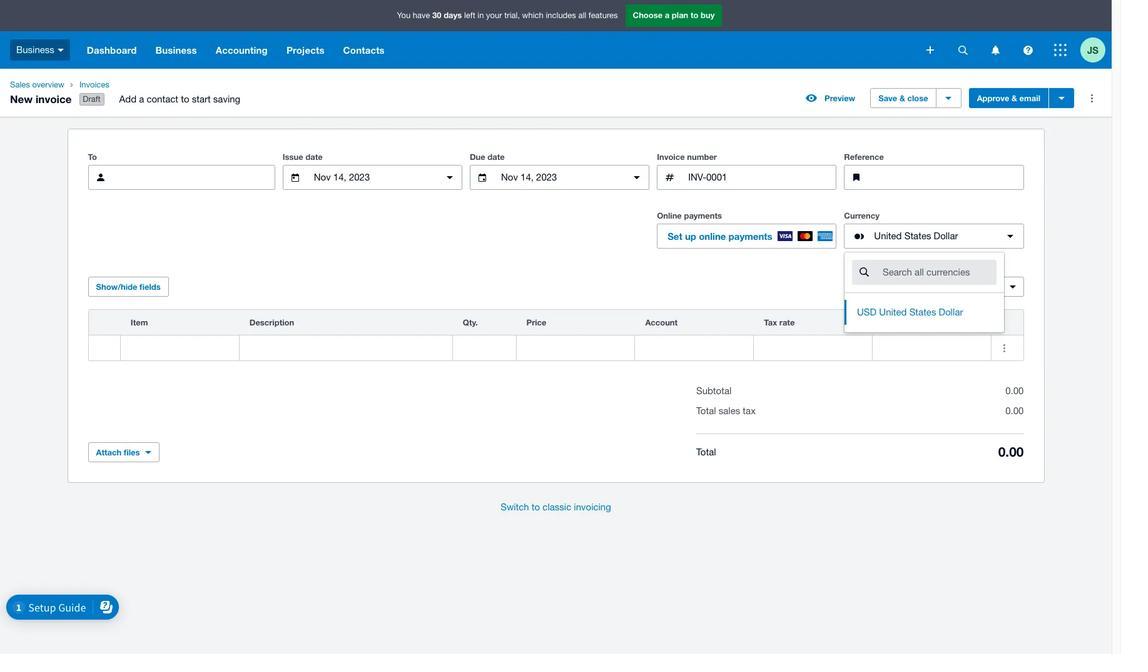Task type: vqa. For each thing, say whether or not it's contained in the screenshot.
leftmost 'More date options' icon
yes



Task type: describe. For each thing, give the bounding box(es) containing it.
online
[[699, 231, 726, 242]]

projects
[[286, 44, 324, 56]]

attach
[[96, 448, 121, 458]]

exclusive
[[965, 282, 999, 292]]

united states dollar
[[874, 231, 958, 242]]

fields
[[140, 282, 161, 292]]

have
[[413, 11, 430, 20]]

Price field
[[516, 337, 635, 360]]

you have 30 days left in your trial, which includes all features
[[397, 10, 618, 20]]

approve & email button
[[969, 88, 1048, 108]]

date for issue date
[[305, 152, 323, 162]]

save & close button
[[870, 88, 936, 108]]

approve & email
[[977, 93, 1040, 103]]

are
[[979, 264, 992, 274]]

more date options image for due date
[[624, 165, 649, 190]]

30
[[432, 10, 441, 20]]

sales overview
[[10, 80, 64, 89]]

Due date text field
[[500, 166, 619, 190]]

set up online payments
[[668, 231, 772, 242]]

number
[[687, 152, 717, 162]]

total for total sales tax
[[696, 406, 716, 417]]

tax
[[743, 406, 756, 417]]

invoice
[[657, 152, 685, 162]]

business inside popup button
[[16, 44, 54, 55]]

saving
[[213, 94, 240, 105]]

sales overview link
[[5, 79, 69, 91]]

Invoice number text field
[[687, 166, 836, 190]]

save
[[878, 93, 897, 103]]

Search all currencies text field
[[881, 261, 997, 285]]

approve
[[977, 93, 1009, 103]]

amounts are
[[942, 264, 992, 274]]

price
[[526, 318, 546, 328]]

none field inventory item
[[121, 336, 239, 361]]

invoicing
[[574, 502, 611, 513]]

0 vertical spatial payments
[[684, 211, 722, 221]]

0.00 for total sales tax
[[1005, 406, 1024, 417]]

attach files button
[[88, 443, 159, 463]]

online
[[657, 211, 682, 221]]

more date options image for issue date
[[437, 165, 462, 190]]

switch
[[501, 502, 529, 513]]

due
[[470, 152, 485, 162]]

contact element
[[88, 165, 275, 190]]

sales
[[10, 80, 30, 89]]

your
[[486, 11, 502, 20]]

dollar inside search all currencies field
[[939, 307, 963, 318]]

buy
[[701, 10, 715, 20]]

Description text field
[[239, 337, 452, 360]]

save & close
[[878, 93, 928, 103]]

to inside button
[[532, 502, 540, 513]]

rate
[[779, 318, 795, 328]]

plan
[[672, 10, 688, 20]]

switch to classic invoicing button
[[491, 496, 621, 521]]

qty.
[[463, 318, 478, 328]]

business button
[[0, 31, 77, 69]]

all
[[578, 11, 586, 20]]

to for contact
[[181, 94, 189, 105]]

js button
[[1080, 31, 1112, 69]]

total for total
[[696, 447, 716, 458]]

contact
[[147, 94, 178, 105]]

online payments
[[657, 211, 722, 221]]

tax rate
[[764, 318, 795, 328]]

switch to classic invoicing
[[501, 502, 611, 513]]

invoice number element
[[657, 165, 837, 190]]

amounts
[[942, 264, 977, 274]]

usd
[[857, 307, 877, 318]]

2 vertical spatial 0.00
[[998, 445, 1024, 461]]

features
[[589, 11, 618, 20]]

sales
[[719, 406, 740, 417]]

total sales tax
[[696, 406, 756, 417]]

& for close
[[900, 93, 905, 103]]

united inside popup button
[[874, 231, 902, 242]]

invoices link
[[74, 79, 250, 91]]

preview button
[[798, 88, 863, 108]]

more line item options image
[[992, 336, 1017, 361]]

invoices
[[79, 80, 109, 89]]

Amount field
[[873, 337, 991, 360]]

business button
[[146, 31, 206, 69]]

tax exclusive
[[951, 282, 999, 292]]

contacts button
[[334, 31, 394, 69]]



Task type: locate. For each thing, give the bounding box(es) containing it.
dollar down tax exclusive
[[939, 307, 963, 318]]

currency
[[844, 211, 880, 221]]

united
[[874, 231, 902, 242], [879, 307, 907, 318]]

& left email
[[1012, 93, 1017, 103]]

accounting button
[[206, 31, 277, 69]]

business up the "sales overview"
[[16, 44, 54, 55]]

dollar up amounts
[[934, 231, 958, 242]]

reference
[[844, 152, 884, 162]]

Quantity field
[[453, 337, 516, 360]]

add a contact to start saving
[[119, 94, 240, 105]]

states inside search all currencies field
[[909, 307, 936, 318]]

tax down amounts
[[951, 282, 963, 292]]

2 more date options image from the left
[[624, 165, 649, 190]]

1 vertical spatial payments
[[729, 231, 772, 242]]

1 horizontal spatial more date options image
[[624, 165, 649, 190]]

1 horizontal spatial &
[[1012, 93, 1017, 103]]

invoice number
[[657, 152, 717, 162]]

1 horizontal spatial none field
[[844, 252, 1005, 334]]

0 horizontal spatial business
[[16, 44, 54, 55]]

total down subtotal
[[696, 406, 716, 417]]

states
[[904, 231, 931, 242], [909, 307, 936, 318]]

united down currency
[[874, 231, 902, 242]]

business inside dropdown button
[[155, 44, 197, 56]]

0 vertical spatial tax
[[951, 282, 963, 292]]

payments
[[684, 211, 722, 221], [729, 231, 772, 242]]

1 date from the left
[[305, 152, 323, 162]]

Issue date text field
[[313, 166, 432, 190]]

1 horizontal spatial a
[[665, 10, 670, 20]]

To text field
[[118, 166, 274, 190]]

states up amount field
[[909, 307, 936, 318]]

accounting
[[216, 44, 268, 56]]

show/hide fields
[[96, 282, 161, 292]]

0 vertical spatial united
[[874, 231, 902, 242]]

united right "usd" on the right of the page
[[879, 307, 907, 318]]

add
[[119, 94, 136, 105]]

tax inside invoice line item list element
[[764, 318, 777, 328]]

navigation containing dashboard
[[77, 31, 918, 69]]

account
[[645, 318, 678, 328]]

0 horizontal spatial date
[[305, 152, 323, 162]]

item
[[131, 318, 148, 328]]

invoice
[[36, 92, 72, 105]]

in
[[478, 11, 484, 20]]

states up search all currencies text field
[[904, 231, 931, 242]]

date right 'issue' in the top of the page
[[305, 152, 323, 162]]

1 vertical spatial states
[[909, 307, 936, 318]]

choose
[[633, 10, 663, 20]]

svg image
[[991, 45, 999, 55], [927, 46, 934, 54]]

& for email
[[1012, 93, 1017, 103]]

1 & from the left
[[900, 93, 905, 103]]

issue
[[283, 152, 303, 162]]

payments right online at top right
[[729, 231, 772, 242]]

1 horizontal spatial date
[[488, 152, 505, 162]]

none field containing usd
[[844, 252, 1005, 334]]

a left plan
[[665, 10, 670, 20]]

date
[[305, 152, 323, 162], [488, 152, 505, 162]]

svg image up approve
[[991, 45, 999, 55]]

2 vertical spatial to
[[532, 502, 540, 513]]

total
[[696, 406, 716, 417], [696, 447, 716, 458]]

draft
[[83, 95, 101, 104]]

more date options image
[[437, 165, 462, 190], [624, 165, 649, 190]]

due date
[[470, 152, 505, 162]]

which
[[522, 11, 544, 20]]

preview
[[825, 93, 855, 103]]

set up online payments button
[[657, 224, 837, 249]]

projects button
[[277, 31, 334, 69]]

tax for tax rate
[[764, 318, 777, 328]]

to left start
[[181, 94, 189, 105]]

choose a plan to buy
[[633, 10, 715, 20]]

start
[[192, 94, 211, 105]]

new
[[10, 92, 33, 105]]

to for plan
[[691, 10, 698, 20]]

total down total sales tax
[[696, 447, 716, 458]]

1 horizontal spatial to
[[532, 502, 540, 513]]

left
[[464, 11, 475, 20]]

attach files
[[96, 448, 140, 458]]

1 total from the top
[[696, 406, 716, 417]]

show/hide fields button
[[88, 277, 169, 297]]

a right add
[[139, 94, 144, 105]]

united inside search all currencies field
[[879, 307, 907, 318]]

0 horizontal spatial more date options image
[[437, 165, 462, 190]]

Reference text field
[[874, 166, 1023, 190]]

more invoice options image
[[1079, 86, 1104, 111]]

invoice line item list element
[[88, 310, 1024, 362]]

new invoice
[[10, 92, 72, 105]]

to
[[88, 152, 97, 162]]

states inside popup button
[[904, 231, 931, 242]]

1 vertical spatial tax
[[764, 318, 777, 328]]

tax inside popup button
[[951, 282, 963, 292]]

contacts
[[343, 44, 385, 56]]

dollar
[[934, 231, 958, 242], [939, 307, 963, 318]]

1 vertical spatial 0.00
[[1005, 406, 1024, 417]]

0 vertical spatial to
[[691, 10, 698, 20]]

2 & from the left
[[1012, 93, 1017, 103]]

trial,
[[504, 11, 520, 20]]

tax for tax exclusive
[[951, 282, 963, 292]]

up
[[685, 231, 696, 242]]

usd united states dollar
[[857, 307, 963, 318]]

1 vertical spatial dollar
[[939, 307, 963, 318]]

2 total from the top
[[696, 447, 716, 458]]

1 vertical spatial a
[[139, 94, 144, 105]]

svg image up 'close'
[[927, 46, 934, 54]]

tax exclusive button
[[942, 277, 1024, 297]]

0 vertical spatial dollar
[[934, 231, 958, 242]]

0 horizontal spatial a
[[139, 94, 144, 105]]

1 vertical spatial none field
[[121, 336, 239, 361]]

0 vertical spatial none field
[[844, 252, 1005, 334]]

business
[[16, 44, 54, 55], [155, 44, 197, 56]]

& right save
[[900, 93, 905, 103]]

1 horizontal spatial svg image
[[991, 45, 999, 55]]

1 horizontal spatial business
[[155, 44, 197, 56]]

2 horizontal spatial to
[[691, 10, 698, 20]]

set
[[668, 231, 682, 242]]

group containing usd
[[845, 253, 1004, 333]]

date for due date
[[488, 152, 505, 162]]

0 vertical spatial 0.00
[[1005, 386, 1024, 397]]

1 vertical spatial to
[[181, 94, 189, 105]]

1 more date options image from the left
[[437, 165, 462, 190]]

0 horizontal spatial none field
[[121, 336, 239, 361]]

0 horizontal spatial svg image
[[927, 46, 934, 54]]

a for plan
[[665, 10, 670, 20]]

classic
[[543, 502, 571, 513]]

united states dollar button
[[844, 224, 1024, 249]]

to right switch
[[532, 502, 540, 513]]

amount
[[883, 318, 913, 328]]

to left buy
[[691, 10, 698, 20]]

0 vertical spatial total
[[696, 406, 716, 417]]

show/hide
[[96, 282, 137, 292]]

email
[[1019, 93, 1040, 103]]

1 horizontal spatial tax
[[951, 282, 963, 292]]

group inside field
[[845, 253, 1004, 333]]

payments inside "popup button"
[[729, 231, 772, 242]]

payments up online at top right
[[684, 211, 722, 221]]

0 horizontal spatial payments
[[684, 211, 722, 221]]

to
[[691, 10, 698, 20], [181, 94, 189, 105], [532, 502, 540, 513]]

banner containing js
[[0, 0, 1112, 69]]

svg image
[[1054, 44, 1067, 56], [958, 45, 967, 55], [1023, 45, 1033, 55], [57, 49, 64, 52]]

navigation
[[77, 31, 918, 69]]

1 vertical spatial united
[[879, 307, 907, 318]]

issue date
[[283, 152, 323, 162]]

files
[[124, 448, 140, 458]]

svg image inside business popup button
[[57, 49, 64, 52]]

0 vertical spatial states
[[904, 231, 931, 242]]

0 vertical spatial a
[[665, 10, 670, 20]]

close
[[907, 93, 928, 103]]

description
[[249, 318, 294, 328]]

group
[[845, 253, 1004, 333]]

0 horizontal spatial tax
[[764, 318, 777, 328]]

1 vertical spatial total
[[696, 447, 716, 458]]

none field search all currencies
[[844, 252, 1005, 334]]

0.00 for subtotal
[[1005, 386, 1024, 397]]

1 horizontal spatial payments
[[729, 231, 772, 242]]

banner
[[0, 0, 1112, 69]]

2 date from the left
[[488, 152, 505, 162]]

subtotal
[[696, 386, 732, 397]]

None field
[[844, 252, 1005, 334], [121, 336, 239, 361]]

includes
[[546, 11, 576, 20]]

business up invoices link
[[155, 44, 197, 56]]

a for contact
[[139, 94, 144, 105]]

overview
[[32, 80, 64, 89]]

dollar inside popup button
[[934, 231, 958, 242]]

more line item options element
[[992, 310, 1023, 335]]

js
[[1087, 44, 1099, 55]]

tax left rate
[[764, 318, 777, 328]]

dashboard
[[87, 44, 137, 56]]

you
[[397, 11, 411, 20]]

0 horizontal spatial to
[[181, 94, 189, 105]]

days
[[444, 10, 462, 20]]

0.00
[[1005, 386, 1024, 397], [1005, 406, 1024, 417], [998, 445, 1024, 461]]

Inventory item text field
[[121, 337, 239, 360]]

dashboard link
[[77, 31, 146, 69]]

0 horizontal spatial &
[[900, 93, 905, 103]]

a
[[665, 10, 670, 20], [139, 94, 144, 105]]

date right due
[[488, 152, 505, 162]]



